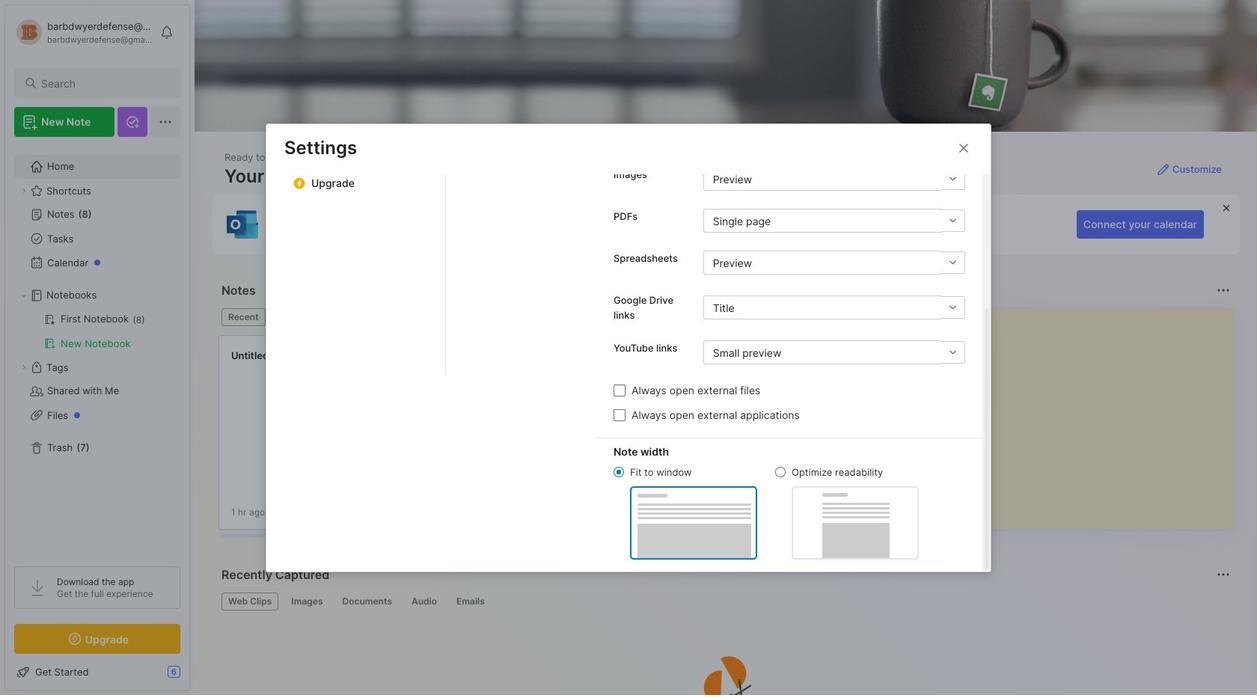 Task type: vqa. For each thing, say whether or not it's contained in the screenshot.
tree
yes



Task type: describe. For each thing, give the bounding box(es) containing it.
group inside main element
[[14, 308, 180, 356]]

Choose default view option for PDFs field
[[703, 209, 965, 233]]

tree inside main element
[[5, 146, 189, 553]]

Start writing… text field
[[920, 309, 1233, 517]]

expand tags image
[[19, 363, 28, 372]]

close image
[[955, 139, 973, 157]]

main element
[[0, 0, 195, 695]]



Task type: locate. For each thing, give the bounding box(es) containing it.
Choose default view option for Spreadsheets field
[[703, 251, 965, 275]]

None radio
[[614, 467, 624, 477], [775, 467, 786, 477], [614, 467, 624, 477], [775, 467, 786, 477]]

Choose default view option for Google Drive links field
[[703, 296, 965, 320]]

Search text field
[[41, 76, 167, 91]]

Choose default view option for YouTube links field
[[703, 341, 965, 364]]

row group
[[219, 335, 1257, 539]]

tab list
[[446, 0, 596, 374], [222, 593, 1228, 611]]

option group
[[614, 466, 919, 559]]

0 vertical spatial tab list
[[446, 0, 596, 374]]

Choose default view option for Images field
[[703, 167, 965, 191]]

none search field inside main element
[[41, 74, 167, 92]]

tree
[[5, 146, 189, 553]]

tab
[[222, 308, 266, 326], [222, 593, 279, 611], [285, 593, 330, 611], [336, 593, 399, 611], [405, 593, 444, 611], [450, 593, 492, 611]]

expand notebooks image
[[19, 291, 28, 300]]

None checkbox
[[614, 384, 626, 396], [614, 409, 626, 421], [614, 384, 626, 396], [614, 409, 626, 421]]

None search field
[[41, 74, 167, 92]]

group
[[14, 308, 180, 356]]

1 vertical spatial tab list
[[222, 593, 1228, 611]]



